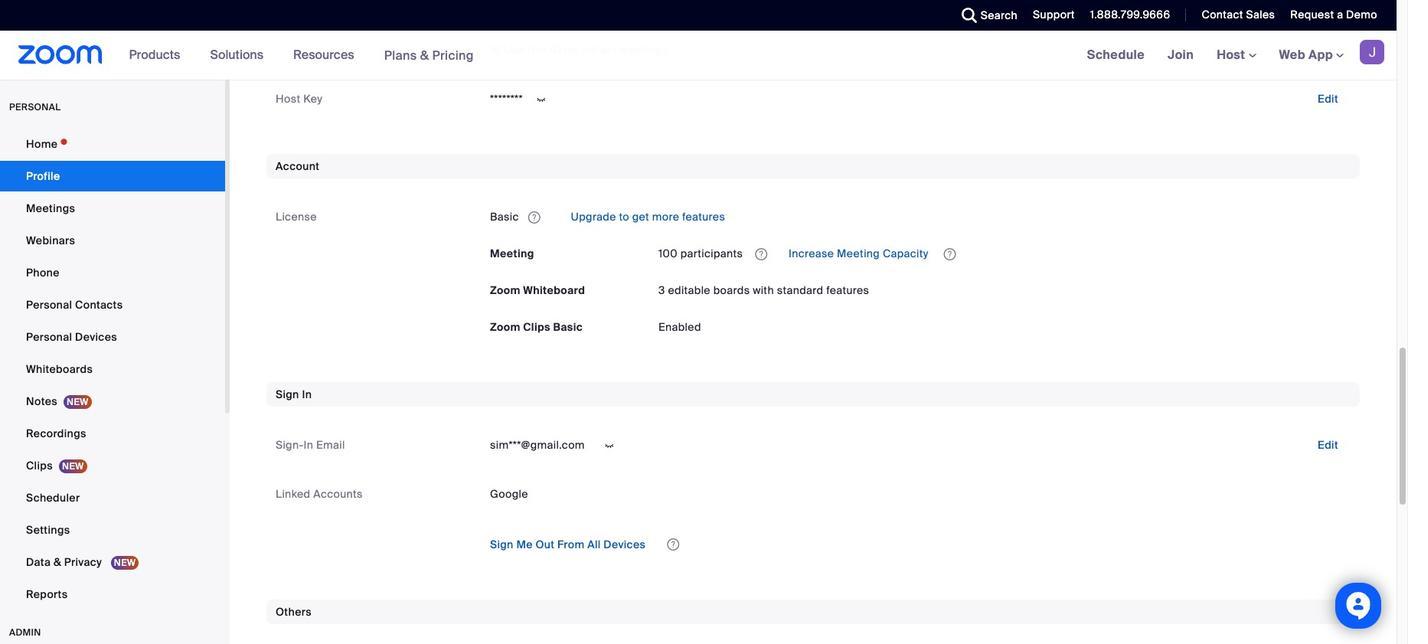 Task type: locate. For each thing, give the bounding box(es) containing it.
linked accounts
[[276, 487, 363, 501]]

sign for sign me out from all devices
[[490, 537, 514, 551]]

meetings navigation
[[1076, 31, 1397, 80]]

1 horizontal spatial host
[[1217, 47, 1249, 63]]

1 horizontal spatial meeting
[[837, 247, 880, 261]]

0 horizontal spatial meeting
[[490, 247, 534, 261]]

features down increase meeting capacity
[[827, 283, 870, 297]]

recordings link
[[0, 418, 225, 449]]

sim***@gmail.com
[[490, 438, 585, 452]]

application
[[490, 205, 1351, 229], [659, 241, 1351, 266]]

edit
[[1318, 92, 1339, 106], [1318, 438, 1339, 452]]

1 vertical spatial features
[[827, 283, 870, 297]]

zoom down zoom whiteboard
[[490, 320, 521, 334]]

recordings
[[26, 427, 86, 440]]

features up 100 participants
[[682, 210, 725, 224]]

1 vertical spatial personal
[[26, 330, 72, 344]]

& right data
[[54, 555, 61, 569]]

sign
[[276, 388, 299, 401], [490, 537, 514, 551]]

increase meeting capacity link
[[786, 247, 932, 261]]

1 horizontal spatial sign
[[490, 537, 514, 551]]

host left key
[[276, 92, 301, 106]]

1 vertical spatial devices
[[604, 537, 646, 551]]

upgrade to get more features link
[[568, 210, 725, 224]]

personal contacts link
[[0, 290, 225, 320]]

zoom up zoom clips basic
[[490, 283, 521, 297]]

meeting right increase
[[837, 247, 880, 261]]

& for pricing
[[420, 47, 429, 63]]

personal down the phone
[[26, 298, 72, 312]]

sign left me
[[490, 537, 514, 551]]

support
[[1033, 8, 1075, 21]]

2 edit from the top
[[1318, 438, 1339, 452]]

upgrade
[[571, 210, 616, 224]]

0 vertical spatial application
[[490, 205, 1351, 229]]

id
[[550, 43, 561, 57]]

1 vertical spatial sign
[[490, 537, 514, 551]]

0 vertical spatial personal
[[26, 298, 72, 312]]

show host key image
[[529, 93, 554, 107]]

whiteboards link
[[0, 354, 225, 384]]

0 vertical spatial in
[[302, 388, 312, 401]]

data
[[26, 555, 51, 569]]

contact
[[1202, 8, 1244, 21]]

& inside personal menu menu
[[54, 555, 61, 569]]

0 vertical spatial zoom
[[490, 283, 521, 297]]

1 vertical spatial application
[[659, 241, 1351, 266]]

clips up scheduler
[[26, 459, 53, 473]]

1 vertical spatial zoom
[[490, 320, 521, 334]]

learn more about increasing meeting capacity image
[[939, 248, 961, 261]]

1 horizontal spatial &
[[420, 47, 429, 63]]

sign-in email
[[276, 438, 345, 452]]

& right plans
[[420, 47, 429, 63]]

host inside meetings navigation
[[1217, 47, 1249, 63]]

personal contacts
[[26, 298, 123, 312]]

pricing
[[432, 47, 474, 63]]

0 vertical spatial features
[[682, 210, 725, 224]]

********
[[490, 92, 523, 106]]

account
[[276, 159, 320, 173]]

1 horizontal spatial devices
[[604, 537, 646, 551]]

capacity
[[883, 247, 929, 261]]

devices down contacts
[[75, 330, 117, 344]]

banner
[[0, 31, 1397, 80]]

join link
[[1157, 31, 1206, 80]]

basic left learn more about your license type icon
[[490, 210, 519, 224]]

webinars
[[26, 234, 75, 247]]

products
[[129, 47, 180, 63]]

this
[[528, 43, 547, 57]]

3 editable boards with standard features
[[659, 283, 870, 297]]

request
[[1291, 8, 1334, 21]]

0 horizontal spatial &
[[54, 555, 61, 569]]

devices inside personal menu menu
[[75, 330, 117, 344]]

sign up 'sign-'
[[276, 388, 299, 401]]

0 vertical spatial sign
[[276, 388, 299, 401]]

banner containing products
[[0, 31, 1397, 80]]

sign me out from all devices application
[[478, 531, 1351, 557]]

privacy
[[64, 555, 102, 569]]

host down the contact sales
[[1217, 47, 1249, 63]]

sign-
[[276, 438, 304, 452]]

1 meeting from the left
[[490, 247, 534, 261]]

0 horizontal spatial basic
[[490, 210, 519, 224]]

boards
[[714, 283, 750, 297]]

solutions
[[210, 47, 264, 63]]

use this id for instant meetings
[[504, 43, 669, 57]]

others
[[276, 605, 312, 619]]

personal up whiteboards
[[26, 330, 72, 344]]

settings
[[26, 523, 70, 537]]

data & privacy link
[[0, 547, 225, 577]]

notes
[[26, 394, 57, 408]]

meeting down learn more about your license type icon
[[490, 247, 534, 261]]

1 vertical spatial edit
[[1318, 438, 1339, 452]]

search button
[[950, 0, 1022, 31]]

whiteboard
[[523, 283, 585, 297]]

0 vertical spatial clips
[[523, 320, 551, 334]]

0 vertical spatial host
[[1217, 47, 1249, 63]]

standard
[[777, 283, 824, 297]]

in up sign-in email
[[302, 388, 312, 401]]

clips down zoom whiteboard
[[523, 320, 551, 334]]

host button
[[1217, 47, 1256, 63]]

1 vertical spatial in
[[304, 438, 313, 452]]

demo
[[1347, 8, 1378, 21]]

1 vertical spatial clips
[[26, 459, 53, 473]]

0 vertical spatial devices
[[75, 330, 117, 344]]

0 horizontal spatial sign
[[276, 388, 299, 401]]

100
[[659, 247, 678, 261]]

2 personal from the top
[[26, 330, 72, 344]]

in left email
[[304, 438, 313, 452]]

& inside product information navigation
[[420, 47, 429, 63]]

host
[[1217, 47, 1249, 63], [276, 92, 301, 106]]

learn more about signing out from all devices image
[[666, 539, 681, 550]]

request a demo
[[1291, 8, 1378, 21]]

sign inside button
[[490, 537, 514, 551]]

resources button
[[293, 31, 361, 80]]

1 vertical spatial host
[[276, 92, 301, 106]]

1 horizontal spatial features
[[827, 283, 870, 297]]

zoom clips basic
[[490, 320, 583, 334]]

basic down 'whiteboard'
[[553, 320, 583, 334]]

data & privacy
[[26, 555, 105, 569]]

1 zoom from the top
[[490, 283, 521, 297]]

out
[[536, 537, 555, 551]]

&
[[420, 47, 429, 63], [54, 555, 61, 569]]

sign me out from all devices button
[[478, 532, 658, 557]]

in for sign-
[[304, 438, 313, 452]]

& for privacy
[[54, 555, 61, 569]]

1 horizontal spatial basic
[[553, 320, 583, 334]]

zoom logo image
[[18, 45, 102, 64]]

1 vertical spatial edit button
[[1306, 433, 1351, 457]]

upgrade to get more features
[[568, 210, 725, 224]]

for
[[564, 43, 578, 57]]

2 zoom from the top
[[490, 320, 521, 334]]

contacts
[[75, 298, 123, 312]]

1 vertical spatial &
[[54, 555, 61, 569]]

from
[[558, 537, 585, 551]]

request a demo link
[[1279, 0, 1397, 31], [1291, 8, 1378, 21]]

0 vertical spatial edit
[[1318, 92, 1339, 106]]

schedule link
[[1076, 31, 1157, 80]]

web app button
[[1279, 47, 1344, 63]]

features
[[682, 210, 725, 224], [827, 283, 870, 297]]

clips link
[[0, 450, 225, 481]]

whiteboards
[[26, 362, 93, 376]]

0 vertical spatial edit button
[[1306, 86, 1351, 111]]

home link
[[0, 129, 225, 159]]

personal
[[26, 298, 72, 312], [26, 330, 72, 344]]

0 horizontal spatial host
[[276, 92, 301, 106]]

0 horizontal spatial devices
[[75, 330, 117, 344]]

personal for personal devices
[[26, 330, 72, 344]]

profile picture image
[[1360, 40, 1385, 64]]

1 personal from the top
[[26, 298, 72, 312]]

devices inside button
[[604, 537, 646, 551]]

0 horizontal spatial clips
[[26, 459, 53, 473]]

0 vertical spatial &
[[420, 47, 429, 63]]

devices
[[75, 330, 117, 344], [604, 537, 646, 551]]

clips
[[523, 320, 551, 334], [26, 459, 53, 473]]

personal devices
[[26, 330, 117, 344]]

100 participants
[[659, 247, 743, 261]]

all
[[588, 537, 601, 551]]

admin
[[9, 626, 41, 639]]

participants
[[681, 247, 743, 261]]

meeting
[[490, 247, 534, 261], [837, 247, 880, 261]]

web
[[1279, 47, 1306, 63]]

join
[[1168, 47, 1194, 63]]

devices right all
[[604, 537, 646, 551]]

scheduler link
[[0, 483, 225, 513]]

support link
[[1022, 0, 1079, 31], [1033, 8, 1075, 21]]

meetings link
[[0, 193, 225, 224]]



Task type: describe. For each thing, give the bounding box(es) containing it.
web app
[[1279, 47, 1333, 63]]

product information navigation
[[118, 31, 485, 80]]

clips inside personal menu menu
[[26, 459, 53, 473]]

to
[[619, 210, 630, 224]]

learn more about your meeting license image
[[751, 248, 772, 261]]

host for host key
[[276, 92, 301, 106]]

reports link
[[0, 579, 225, 610]]

https://us05web.zoom.us/j/*******959?pwd=desbavy3bzvar7wnc5x3zdr4lxhafa.1
[[490, 14, 924, 28]]

zoom whiteboard
[[490, 283, 585, 297]]

0 horizontal spatial features
[[682, 210, 725, 224]]

use
[[504, 43, 525, 57]]

1 edit button from the top
[[1306, 86, 1351, 111]]

2 edit button from the top
[[1306, 433, 1351, 457]]

meetings
[[620, 43, 669, 57]]

application containing 100 participants
[[659, 241, 1351, 266]]

personal for personal contacts
[[26, 298, 72, 312]]

profile link
[[0, 161, 225, 191]]

sign in
[[276, 388, 312, 401]]

phone link
[[0, 257, 225, 288]]

home
[[26, 137, 58, 151]]

1 edit from the top
[[1318, 92, 1339, 106]]

1.888.799.9666
[[1090, 8, 1171, 21]]

license
[[276, 210, 317, 224]]

schedule
[[1087, 47, 1145, 63]]

contact sales
[[1202, 8, 1275, 21]]

profile
[[26, 169, 60, 183]]

1 horizontal spatial clips
[[523, 320, 551, 334]]

notes link
[[0, 386, 225, 417]]

1 vertical spatial basic
[[553, 320, 583, 334]]

zoom for zoom clips basic
[[490, 320, 521, 334]]

editable
[[668, 283, 711, 297]]

0 vertical spatial basic
[[490, 210, 519, 224]]

key
[[303, 92, 323, 106]]

email
[[316, 438, 345, 452]]

host key
[[276, 92, 323, 106]]

plans & pricing
[[384, 47, 474, 63]]

sales
[[1246, 8, 1275, 21]]

plans
[[384, 47, 417, 63]]

zoom for zoom whiteboard
[[490, 283, 521, 297]]

in for sign
[[302, 388, 312, 401]]

app
[[1309, 47, 1333, 63]]

me
[[516, 537, 533, 551]]

solutions button
[[210, 31, 270, 80]]

get
[[632, 210, 650, 224]]

increase meeting capacity
[[786, 247, 932, 261]]

learn more about your license type image
[[527, 212, 542, 223]]

with
[[753, 283, 774, 297]]

accounts
[[313, 487, 363, 501]]

sign me out from all devices
[[490, 537, 646, 551]]

scheduler
[[26, 491, 80, 505]]

webinars link
[[0, 225, 225, 256]]

search
[[981, 8, 1018, 22]]

increase
[[789, 247, 834, 261]]

phone
[[26, 266, 60, 280]]

2 meeting from the left
[[837, 247, 880, 261]]

instant
[[581, 43, 617, 57]]

meetings
[[26, 201, 75, 215]]

3
[[659, 283, 665, 297]]

personal menu menu
[[0, 129, 225, 611]]

application containing basic
[[490, 205, 1351, 229]]

personal devices link
[[0, 322, 225, 352]]

personal
[[9, 101, 61, 113]]

sign for sign in
[[276, 388, 299, 401]]

a
[[1337, 8, 1344, 21]]

more
[[652, 210, 680, 224]]

resources
[[293, 47, 354, 63]]

enabled
[[659, 320, 701, 334]]

reports
[[26, 587, 68, 601]]

google
[[490, 487, 528, 501]]

host for host
[[1217, 47, 1249, 63]]



Task type: vqa. For each thing, say whether or not it's contained in the screenshot.
the Host
yes



